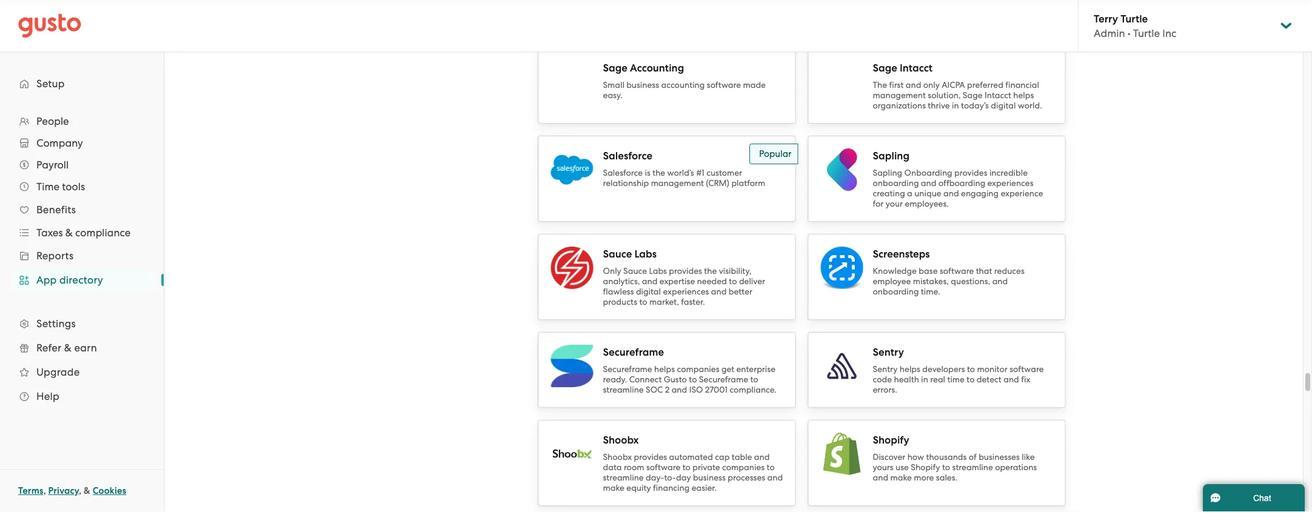 Task type: locate. For each thing, give the bounding box(es) containing it.
streamline down ready.
[[603, 385, 644, 395]]

tools
[[62, 181, 85, 193]]

sage up the at the top right of page
[[873, 62, 897, 74]]

shoobx shoobx provides automated cap table and data room software to private companies to streamline day-to-day business processes and make equity financing easier.
[[603, 434, 783, 494]]

turtle right •
[[1133, 27, 1160, 39]]

reports link
[[12, 245, 152, 267]]

refer
[[36, 342, 61, 354]]

intacct
[[900, 62, 933, 74], [985, 91, 1011, 101]]

experiences up faster.
[[663, 287, 709, 297]]

turtle up •
[[1121, 12, 1148, 25]]

upgrade link
[[12, 361, 152, 383]]

secureframe logo image
[[551, 345, 593, 388]]

the
[[653, 168, 665, 178], [704, 266, 717, 277]]

0 vertical spatial in
[[952, 101, 959, 111]]

made
[[743, 80, 766, 90]]

1 horizontal spatial provides
[[669, 266, 702, 277]]

labs
[[635, 248, 657, 260], [649, 266, 667, 277]]

0 vertical spatial the
[[653, 168, 665, 178]]

streamline down room
[[603, 473, 644, 483]]

helps inside sentry sentry helps developers to monitor software code health in real time to detect and fix errors.
[[900, 365, 920, 375]]

in left real
[[921, 375, 928, 385]]

room
[[624, 463, 644, 473]]

compliance.
[[730, 385, 777, 395]]

0 vertical spatial sauce
[[603, 248, 632, 260]]

use
[[896, 463, 909, 473]]

processes
[[728, 473, 765, 483]]

& left the 'earn' at the left bottom
[[64, 342, 72, 354]]

sage up today's on the right of page
[[963, 91, 983, 101]]

to
[[729, 277, 737, 287], [639, 297, 647, 307], [967, 365, 975, 375], [689, 375, 697, 385], [750, 375, 758, 385], [967, 375, 975, 385], [683, 463, 691, 473], [767, 463, 775, 473], [942, 463, 950, 473]]

0 horizontal spatial provides
[[634, 453, 667, 463]]

better
[[729, 287, 752, 297]]

accounting
[[661, 80, 705, 90]]

1 vertical spatial turtle
[[1133, 27, 1160, 39]]

app directory link
[[12, 269, 152, 291]]

1 vertical spatial onboarding
[[873, 287, 919, 297]]

1 horizontal spatial management
[[873, 91, 926, 101]]

0 vertical spatial &
[[65, 227, 73, 239]]

companies down table
[[722, 463, 765, 473]]

0 horizontal spatial ,
[[43, 486, 46, 497]]

0 horizontal spatial intacct
[[900, 62, 933, 74]]

0 horizontal spatial sage
[[603, 62, 628, 74]]

provides up room
[[634, 453, 667, 463]]

0 vertical spatial sapling
[[873, 150, 910, 162]]

and right first
[[906, 80, 921, 90]]

popular
[[759, 149, 792, 159]]

2 salesforce from the top
[[603, 168, 643, 178]]

2 onboarding from the top
[[873, 287, 919, 297]]

companies up the iso
[[677, 365, 719, 375]]

intacct down "preferred"
[[985, 91, 1011, 101]]

0 horizontal spatial management
[[651, 179, 704, 189]]

1 vertical spatial provides
[[669, 266, 702, 277]]

in
[[952, 101, 959, 111], [921, 375, 928, 385]]

experiences down incredible
[[988, 179, 1034, 189]]

relationship
[[603, 179, 649, 189]]

helps down financial
[[1013, 91, 1034, 101]]

companies
[[677, 365, 719, 375], [722, 463, 765, 473]]

setup link
[[12, 73, 152, 95]]

the inside salesforce salesforce is the world's #1 customer relationship management (crm) platform
[[653, 168, 665, 178]]

0 vertical spatial management
[[873, 91, 926, 101]]

and down reduces
[[992, 277, 1008, 287]]

1 horizontal spatial sage
[[873, 62, 897, 74]]

business inside sage accounting small business accounting software made easy.
[[626, 80, 659, 90]]

software up 'questions,'
[[940, 266, 974, 277]]

and down yours
[[873, 473, 888, 483]]

management inside sage intacct the first and only aicpa preferred financial management solution, sage intacct helps organizations thrive in today's digital world.
[[873, 91, 926, 101]]

shopify discover how thousands of businesses like yours use shopify to streamline operations and make more sales.
[[873, 434, 1037, 483]]

0 horizontal spatial business
[[626, 80, 659, 90]]

& left 'cookies' button
[[84, 486, 90, 497]]

business down accounting
[[626, 80, 659, 90]]

0 horizontal spatial shopify
[[873, 434, 909, 447]]

unique
[[915, 189, 941, 199]]

1 vertical spatial shopify
[[911, 463, 940, 473]]

shopify logo image
[[821, 433, 863, 476]]

helps inside sage intacct the first and only aicpa preferred financial management solution, sage intacct helps organizations thrive in today's digital world.
[[1013, 91, 1034, 101]]

& right taxes
[[65, 227, 73, 239]]

operations
[[995, 463, 1037, 473]]

1 onboarding from the top
[[873, 179, 919, 189]]

sage
[[603, 62, 628, 74], [873, 62, 897, 74], [963, 91, 983, 101]]

0 vertical spatial onboarding
[[873, 179, 919, 189]]

helps up gusto
[[654, 365, 675, 375]]

secureframe down get
[[699, 375, 748, 385]]

sage for sage intacct
[[873, 62, 897, 74]]

software inside the 'shoobx shoobx provides automated cap table and data room software to private companies to streamline day-to-day business processes and make equity financing easier.'
[[646, 463, 680, 473]]

experiences inside sauce labs only sauce labs provides the visibility, analytics, and expertise needed to deliver flawless digital experiences and better products to market, faster.
[[663, 287, 709, 297]]

and left fix
[[1004, 375, 1019, 385]]

1 vertical spatial &
[[64, 342, 72, 354]]

and right processes
[[767, 473, 783, 483]]

0 vertical spatial provides
[[954, 168, 987, 178]]

1 vertical spatial business
[[693, 473, 726, 483]]

labs up expertise
[[649, 266, 667, 277]]

&
[[65, 227, 73, 239], [64, 342, 72, 354], [84, 486, 90, 497]]

errors.
[[873, 385, 897, 395]]

sage up "small"
[[603, 62, 628, 74]]

taxes
[[36, 227, 63, 239]]

provides up expertise
[[669, 266, 702, 277]]

, left 'cookies' button
[[79, 486, 81, 497]]

get
[[722, 365, 734, 375]]

sauce up only
[[603, 248, 632, 260]]

1 vertical spatial intacct
[[985, 91, 1011, 101]]

0 horizontal spatial helps
[[654, 365, 675, 375]]

sapling
[[873, 150, 910, 162], [873, 168, 902, 178]]

2 horizontal spatial helps
[[1013, 91, 1034, 101]]

1 shoobx from the top
[[603, 434, 639, 447]]

onboarding inside screensteps knowledge base software that reduces employee mistakes, questions, and onboarding time.
[[873, 287, 919, 297]]

0 horizontal spatial the
[[653, 168, 665, 178]]

software up to-
[[646, 463, 680, 473]]

provides inside sapling sapling onboarding provides incredible onboarding and offboarding experiences creating a unique and engaging experience for your employees.
[[954, 168, 987, 178]]

1 horizontal spatial experiences
[[988, 179, 1034, 189]]

make down use
[[890, 473, 912, 483]]

0 vertical spatial shoobx
[[603, 434, 639, 447]]

sage inside sage accounting small business accounting software made easy.
[[603, 62, 628, 74]]

1 horizontal spatial make
[[890, 473, 912, 483]]

financing
[[653, 484, 690, 494]]

onboarding up creating
[[873, 179, 919, 189]]

earn
[[74, 342, 97, 354]]

yours
[[873, 463, 894, 473]]

1 vertical spatial sauce
[[623, 266, 647, 277]]

first
[[889, 80, 904, 90]]

reports
[[36, 250, 74, 262]]

digital inside sage intacct the first and only aicpa preferred financial management solution, sage intacct helps organizations thrive in today's digital world.
[[991, 101, 1016, 111]]

fix
[[1021, 375, 1030, 385]]

digital
[[991, 101, 1016, 111], [636, 287, 661, 297]]

1 horizontal spatial in
[[952, 101, 959, 111]]

salesforce up relationship
[[603, 168, 643, 178]]

helps
[[1013, 91, 1034, 101], [654, 365, 675, 375], [900, 365, 920, 375]]

help link
[[12, 386, 152, 407]]

, left privacy link
[[43, 486, 46, 497]]

provides
[[954, 168, 987, 178], [669, 266, 702, 277], [634, 453, 667, 463]]

intacct up only
[[900, 62, 933, 74]]

secureframe secureframe helps companies get enterprise ready. connect gusto to secureframe to streamline soc 2 and iso 27001 compliance.
[[603, 346, 777, 395]]

streamline inside secureframe secureframe helps companies get enterprise ready. connect gusto to secureframe to streamline soc 2 and iso 27001 compliance.
[[603, 385, 644, 395]]

refer & earn link
[[12, 337, 152, 359]]

app
[[36, 274, 57, 286]]

onboarding
[[873, 179, 919, 189], [873, 287, 919, 297]]

and inside screensteps knowledge base software that reduces employee mistakes, questions, and onboarding time.
[[992, 277, 1008, 287]]

privacy
[[48, 486, 79, 497]]

labs up analytics, on the bottom
[[635, 248, 657, 260]]

accounting
[[630, 62, 684, 74]]

2 horizontal spatial provides
[[954, 168, 987, 178]]

the inside sauce labs only sauce labs provides the visibility, analytics, and expertise needed to deliver flawless digital experiences and better products to market, faster.
[[704, 266, 717, 277]]

sentry logo image
[[821, 347, 863, 386]]

sage for sage accounting
[[603, 62, 628, 74]]

taxes & compliance button
[[12, 222, 152, 244]]

0 vertical spatial sentry
[[873, 346, 904, 359]]

faster.
[[681, 297, 705, 307]]

0 horizontal spatial in
[[921, 375, 928, 385]]

flawless
[[603, 287, 634, 297]]

directory
[[59, 274, 103, 286]]

and right table
[[754, 453, 770, 463]]

management down world's
[[651, 179, 704, 189]]

benefits
[[36, 204, 76, 216]]

1 vertical spatial management
[[651, 179, 704, 189]]

preferred
[[967, 80, 1003, 90]]

sales.
[[936, 473, 958, 483]]

2 sapling from the top
[[873, 168, 902, 178]]

helps inside secureframe secureframe helps companies get enterprise ready. connect gusto to secureframe to streamline soc 2 and iso 27001 compliance.
[[654, 365, 675, 375]]

provides inside sauce labs only sauce labs provides the visibility, analytics, and expertise needed to deliver flawless digital experiences and better products to market, faster.
[[669, 266, 702, 277]]

in down the solution,
[[952, 101, 959, 111]]

and down offboarding at the right of the page
[[944, 189, 959, 199]]

1 vertical spatial salesforce
[[603, 168, 643, 178]]

products
[[603, 297, 637, 307]]

1 horizontal spatial helps
[[900, 365, 920, 375]]

data
[[603, 463, 622, 473]]

shopify
[[873, 434, 909, 447], [911, 463, 940, 473]]

2 vertical spatial provides
[[634, 453, 667, 463]]

the up needed
[[704, 266, 717, 277]]

1 horizontal spatial companies
[[722, 463, 765, 473]]

deliver
[[739, 277, 765, 287]]

secureframe up ready.
[[603, 365, 652, 375]]

streamline inside shopify discover how thousands of businesses like yours use shopify to streamline operations and make more sales.
[[952, 463, 993, 473]]

1 horizontal spatial ,
[[79, 486, 81, 497]]

digital left world.
[[991, 101, 1016, 111]]

0 vertical spatial digital
[[991, 101, 1016, 111]]

0 horizontal spatial make
[[603, 484, 624, 494]]

private
[[693, 463, 720, 473]]

1 vertical spatial sentry
[[873, 365, 898, 375]]

1 vertical spatial shoobx
[[603, 453, 632, 463]]

& for compliance
[[65, 227, 73, 239]]

make inside shopify discover how thousands of businesses like yours use shopify to streamline operations and make more sales.
[[890, 473, 912, 483]]

list
[[0, 110, 164, 409]]

helps for sentry
[[900, 365, 920, 375]]

1 vertical spatial labs
[[649, 266, 667, 277]]

1 vertical spatial in
[[921, 375, 928, 385]]

secureframe
[[603, 346, 664, 359], [603, 365, 652, 375], [699, 375, 748, 385]]

real
[[930, 375, 945, 385]]

1 horizontal spatial the
[[704, 266, 717, 277]]

0 horizontal spatial companies
[[677, 365, 719, 375]]

#1
[[696, 168, 704, 178]]

1 salesforce from the top
[[603, 150, 652, 162]]

salesforce logo image
[[551, 155, 593, 185]]

onboarding down employee
[[873, 287, 919, 297]]

chat button
[[1203, 484, 1305, 512]]

0 horizontal spatial digital
[[636, 287, 661, 297]]

0 vertical spatial business
[[626, 80, 659, 90]]

turtle
[[1121, 12, 1148, 25], [1133, 27, 1160, 39]]

1 vertical spatial sapling
[[873, 168, 902, 178]]

digital up the market,
[[636, 287, 661, 297]]

salesforce up is
[[603, 150, 652, 162]]

,
[[43, 486, 46, 497], [79, 486, 81, 497]]

management up organizations
[[873, 91, 926, 101]]

1 horizontal spatial digital
[[991, 101, 1016, 111]]

0 vertical spatial shopify
[[873, 434, 909, 447]]

time
[[947, 375, 965, 385]]

business down private
[[693, 473, 726, 483]]

1 horizontal spatial business
[[693, 473, 726, 483]]

1 , from the left
[[43, 486, 46, 497]]

screensteps logo image
[[821, 247, 863, 290]]

shopify up more
[[911, 463, 940, 473]]

0 vertical spatial experiences
[[988, 179, 1034, 189]]

sentry
[[873, 346, 904, 359], [873, 365, 898, 375]]

0 horizontal spatial experiences
[[663, 287, 709, 297]]

0 vertical spatial salesforce
[[603, 150, 652, 162]]

and down gusto
[[672, 385, 687, 395]]

helps up health
[[900, 365, 920, 375]]

1 vertical spatial experiences
[[663, 287, 709, 297]]

expertise
[[660, 277, 695, 287]]

shopify up discover
[[873, 434, 909, 447]]

your
[[886, 199, 903, 209]]

software left made
[[707, 80, 741, 90]]

streamline down "of"
[[952, 463, 993, 473]]

software inside sentry sentry helps developers to monitor software code health in real time to detect and fix errors.
[[1010, 365, 1044, 375]]

discover
[[873, 453, 905, 463]]

digital inside sauce labs only sauce labs provides the visibility, analytics, and expertise needed to deliver flawless digital experiences and better products to market, faster.
[[636, 287, 661, 297]]

0 vertical spatial companies
[[677, 365, 719, 375]]

business inside the 'shoobx shoobx provides automated cap table and data room software to private companies to streamline day-to-day business processes and make equity financing easier.'
[[693, 473, 726, 483]]

make down data
[[603, 484, 624, 494]]

terry turtle admin • turtle inc
[[1094, 12, 1177, 39]]

2 shoobx from the top
[[603, 453, 632, 463]]

1 vertical spatial the
[[704, 266, 717, 277]]

provides up offboarding at the right of the page
[[954, 168, 987, 178]]

2 , from the left
[[79, 486, 81, 497]]

sauce labs logo image
[[551, 247, 593, 290]]

& inside dropdown button
[[65, 227, 73, 239]]

1 vertical spatial digital
[[636, 287, 661, 297]]

the right is
[[653, 168, 665, 178]]

1 vertical spatial companies
[[722, 463, 765, 473]]

software up fix
[[1010, 365, 1044, 375]]

sauce up analytics, on the bottom
[[623, 266, 647, 277]]

2 horizontal spatial sage
[[963, 91, 983, 101]]

benefits link
[[12, 199, 152, 221]]



Task type: describe. For each thing, give the bounding box(es) containing it.
terms , privacy , & cookies
[[18, 486, 126, 497]]

creating
[[873, 189, 905, 199]]

iso
[[689, 385, 703, 395]]

mistakes,
[[913, 277, 949, 287]]

settings
[[36, 318, 76, 330]]

sapling logo image
[[821, 149, 863, 191]]

only
[[923, 80, 940, 90]]

analytics,
[[603, 277, 640, 287]]

terms
[[18, 486, 43, 497]]

employees.
[[905, 199, 949, 209]]

and inside secureframe secureframe helps companies get enterprise ready. connect gusto to secureframe to streamline soc 2 and iso 27001 compliance.
[[672, 385, 687, 395]]

businesses
[[979, 453, 1020, 463]]

1 horizontal spatial shopify
[[911, 463, 940, 473]]

salesforce salesforce is the world's #1 customer relationship management (crm) platform
[[603, 150, 765, 189]]

refer & earn
[[36, 342, 97, 354]]

connect
[[629, 375, 662, 385]]

developers
[[922, 365, 965, 375]]

1 sentry from the top
[[873, 346, 904, 359]]

easy.
[[603, 91, 623, 101]]

terms link
[[18, 486, 43, 497]]

companies inside secureframe secureframe helps companies get enterprise ready. connect gusto to secureframe to streamline soc 2 and iso 27001 compliance.
[[677, 365, 719, 375]]

settings link
[[12, 313, 152, 335]]

offboarding
[[939, 179, 985, 189]]

enterprise
[[736, 365, 776, 375]]

make inside the 'shoobx shoobx provides automated cap table and data room software to private companies to streamline day-to-day business processes and make equity financing easier.'
[[603, 484, 624, 494]]

payroll button
[[12, 154, 152, 176]]

0 vertical spatial turtle
[[1121, 12, 1148, 25]]

world.
[[1018, 101, 1042, 111]]

a
[[907, 189, 912, 199]]

time tools button
[[12, 176, 152, 198]]

and inside sage intacct the first and only aicpa preferred financial management solution, sage intacct helps organizations thrive in today's digital world.
[[906, 80, 921, 90]]

shoobx logo image
[[551, 433, 593, 476]]

app directory
[[36, 274, 103, 286]]

world's
[[667, 168, 694, 178]]

2 sentry from the top
[[873, 365, 898, 375]]

only
[[603, 266, 621, 277]]

privacy link
[[48, 486, 79, 497]]

inc
[[1163, 27, 1177, 39]]

and inside sentry sentry helps developers to monitor software code health in real time to detect and fix errors.
[[1004, 375, 1019, 385]]

sage intacct the first and only aicpa preferred financial management solution, sage intacct helps organizations thrive in today's digital world.
[[873, 62, 1042, 111]]

and down needed
[[711, 287, 727, 297]]

upgrade
[[36, 366, 80, 378]]

more
[[914, 473, 934, 483]]

time
[[36, 181, 59, 193]]

and down onboarding
[[921, 179, 937, 189]]

people
[[36, 115, 69, 127]]

secureframe up connect
[[603, 346, 664, 359]]

and up the market,
[[642, 277, 658, 287]]

detect
[[977, 375, 1002, 385]]

•
[[1128, 27, 1131, 39]]

company
[[36, 137, 83, 149]]

incredible
[[990, 168, 1028, 178]]

sentry sentry helps developers to monitor software code health in real time to detect and fix errors.
[[873, 346, 1044, 395]]

time tools
[[36, 181, 85, 193]]

2 vertical spatial &
[[84, 486, 90, 497]]

soc
[[646, 385, 663, 395]]

market,
[[649, 297, 679, 307]]

for
[[873, 199, 884, 209]]

that
[[976, 266, 992, 277]]

screensteps knowledge base software that reduces employee mistakes, questions, and onboarding time.
[[873, 248, 1025, 297]]

software inside sage accounting small business accounting software made easy.
[[707, 80, 741, 90]]

time.
[[921, 287, 940, 297]]

and inside shopify discover how thousands of businesses like yours use shopify to streamline operations and make more sales.
[[873, 473, 888, 483]]

knowledge
[[873, 266, 917, 277]]

gusto navigation element
[[0, 52, 164, 428]]

taxes & compliance
[[36, 227, 131, 239]]

cap
[[715, 453, 730, 463]]

in inside sage intacct the first and only aicpa preferred financial management solution, sage intacct helps organizations thrive in today's digital world.
[[952, 101, 959, 111]]

how
[[908, 453, 924, 463]]

compliance
[[75, 227, 131, 239]]

health
[[894, 375, 919, 385]]

in inside sentry sentry helps developers to monitor software code health in real time to detect and fix errors.
[[921, 375, 928, 385]]

organizations
[[873, 101, 926, 111]]

ready.
[[603, 375, 627, 385]]

streamline inside the 'shoobx shoobx provides automated cap table and data room software to private companies to streamline day-to-day business processes and make equity financing easier.'
[[603, 473, 644, 483]]

customer
[[707, 168, 742, 178]]

home image
[[18, 14, 81, 38]]

list containing people
[[0, 110, 164, 409]]

the
[[873, 80, 887, 90]]

0 vertical spatial intacct
[[900, 62, 933, 74]]

0 vertical spatial labs
[[635, 248, 657, 260]]

employee
[[873, 277, 911, 287]]

1 sapling from the top
[[873, 150, 910, 162]]

thousands
[[926, 453, 967, 463]]

solution,
[[928, 91, 961, 101]]

today's
[[961, 101, 989, 111]]

easier.
[[692, 484, 717, 494]]

code
[[873, 375, 892, 385]]

1 horizontal spatial intacct
[[985, 91, 1011, 101]]

helps for secureframe
[[654, 365, 675, 375]]

financial
[[1005, 80, 1039, 90]]

screensteps
[[873, 248, 930, 260]]

help
[[36, 390, 59, 403]]

platform
[[732, 179, 765, 189]]

cookies
[[93, 486, 126, 497]]

& for earn
[[64, 342, 72, 354]]

to inside shopify discover how thousands of businesses like yours use shopify to streamline operations and make more sales.
[[942, 463, 950, 473]]

software inside screensteps knowledge base software that reduces employee mistakes, questions, and onboarding time.
[[940, 266, 974, 277]]

provides inside the 'shoobx shoobx provides automated cap table and data room software to private companies to streamline day-to-day business processes and make equity financing easier.'
[[634, 453, 667, 463]]

day
[[676, 473, 691, 483]]

experiences inside sapling sapling onboarding provides incredible onboarding and offboarding experiences creating a unique and engaging experience for your employees.
[[988, 179, 1034, 189]]

onboarding inside sapling sapling onboarding provides incredible onboarding and offboarding experiences creating a unique and engaging experience for your employees.
[[873, 179, 919, 189]]

small
[[603, 80, 624, 90]]

companies inside the 'shoobx shoobx provides automated cap table and data room software to private companies to streamline day-to-day business processes and make equity financing easier.'
[[722, 463, 765, 473]]

engaging
[[961, 189, 999, 199]]

is
[[645, 168, 651, 178]]

management inside salesforce salesforce is the world's #1 customer relationship management (crm) platform
[[651, 179, 704, 189]]

(crm)
[[706, 179, 729, 189]]

questions,
[[951, 277, 990, 287]]

base
[[919, 266, 938, 277]]

admin
[[1094, 27, 1125, 39]]

sauce labs only sauce labs provides the visibility, analytics, and expertise needed to deliver flawless digital experiences and better products to market, faster.
[[603, 248, 765, 307]]

experience
[[1001, 189, 1043, 199]]



Task type: vqa. For each thing, say whether or not it's contained in the screenshot.
Sage associated with Sage Accounting
yes



